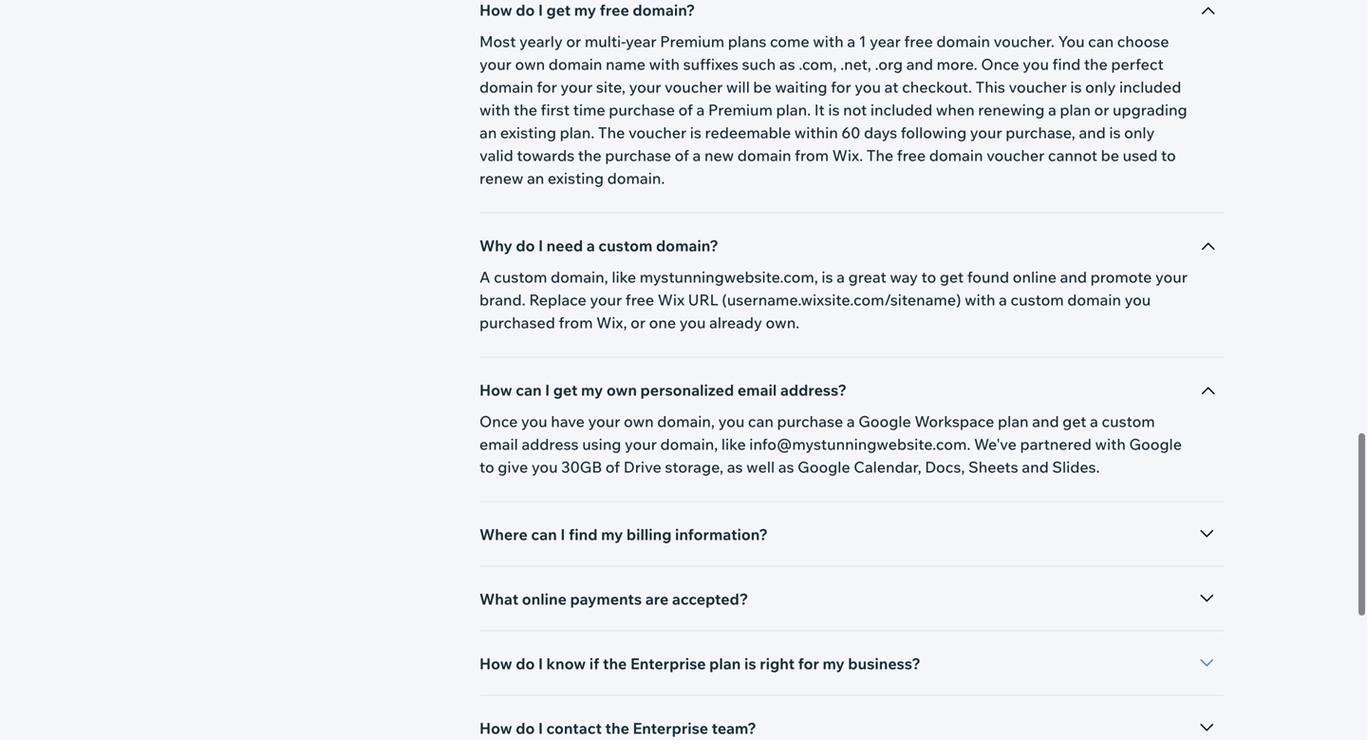 Task type: describe. For each thing, give the bounding box(es) containing it.
you down the 'personalized' at the bottom of page
[[719, 412, 745, 431]]

.net,
[[841, 55, 872, 74]]

name
[[606, 55, 646, 74]]

wix
[[658, 290, 685, 309]]

my for free
[[575, 0, 597, 19]]

docs,
[[926, 457, 966, 476]]

with right name
[[649, 55, 680, 74]]

choose
[[1118, 32, 1170, 51]]

can right where on the left of the page
[[531, 525, 557, 544]]

i for how do i know if the enterprise plan is right for my business?
[[539, 654, 543, 673]]

storage,
[[665, 457, 724, 476]]

1 vertical spatial domain,
[[658, 412, 715, 431]]

purchased
[[480, 313, 556, 332]]

come
[[770, 32, 810, 51]]

domain down following at the top right
[[930, 146, 984, 165]]

1 year from the left
[[626, 32, 657, 51]]

0 horizontal spatial for
[[537, 77, 557, 96]]

if
[[590, 654, 600, 673]]

cannot
[[1049, 146, 1098, 165]]

a down suffixes at the top
[[697, 100, 705, 119]]

and up partnered
[[1033, 412, 1060, 431]]

checkout.
[[903, 77, 973, 96]]

purchase,
[[1006, 123, 1076, 142]]

do for need
[[516, 236, 535, 255]]

free up the multi-
[[600, 0, 630, 19]]

from inside the 'most yearly or multi-year premium plans come with a 1 year free domain voucher. you can choose your own domain name with suffixes such as .com, .net, .org and more. once you find the perfect domain for your site, your voucher will be waiting for you at checkout. this voucher is only included with the first time purchase of a premium plan. it is not included when renewing a plan or upgrading an existing plan. the voucher is redeemable within 60 days following your purchase, and is only valid towards the purchase of a new domain from wix. the free domain voucher cannot be used to renew an existing domain.'
[[795, 146, 829, 165]]

a
[[480, 267, 491, 286]]

free up the checkout.
[[905, 32, 934, 51]]

sheets
[[969, 457, 1019, 476]]

a up partnered
[[1091, 412, 1099, 431]]

you up address
[[521, 412, 548, 431]]

own.
[[766, 313, 800, 332]]

towards
[[517, 146, 575, 165]]

more.
[[937, 55, 978, 74]]

own inside the 'most yearly or multi-year premium plans come with a 1 year free domain voucher. you can choose your own domain name with suffixes such as .com, .net, .org and more. once you find the perfect domain for your site, your voucher will be waiting for you at checkout. this voucher is only included with the first time purchase of a premium plan. it is not included when renewing a plan or upgrading an existing plan. the voucher is redeemable within 60 days following your purchase, and is only valid towards the purchase of a new domain from wix. the free domain voucher cannot be used to renew an existing domain.'
[[515, 55, 545, 74]]

1 horizontal spatial be
[[1102, 146, 1120, 165]]

plan inside the 'most yearly or multi-year premium plans come with a 1 year free domain voucher. you can choose your own domain name with suffixes such as .com, .net, .org and more. once you find the perfect domain for your site, your voucher will be waiting for you at checkout. this voucher is only included with the first time purchase of a premium plan. it is not included when renewing a plan or upgrading an existing plan. the voucher is redeemable within 60 days following your purchase, and is only valid towards the purchase of a new domain from wix. the free domain voucher cannot be used to renew an existing domain.'
[[1061, 100, 1092, 119]]

are
[[646, 589, 669, 608]]

it
[[815, 100, 825, 119]]

replace
[[529, 290, 587, 309]]

your up using
[[589, 412, 621, 431]]

will
[[727, 77, 750, 96]]

1 horizontal spatial plan.
[[777, 100, 811, 119]]

0 horizontal spatial or
[[566, 32, 582, 51]]

the right contact
[[606, 719, 630, 738]]

of inside once you have your own domain, you can purchase a google workspace plan and get a custom email address using your domain, like info@mystunningwebsite.com. we've partnered with google to give you 30gb of drive storage, as well as google calendar, docs, sheets and slides.
[[606, 457, 620, 476]]

you down address
[[532, 457, 558, 476]]

right
[[760, 654, 795, 673]]

0 horizontal spatial online
[[522, 589, 567, 608]]

once inside the 'most yearly or multi-year premium plans come with a 1 year free domain voucher. you can choose your own domain name with suffixes such as .com, .net, .org and more. once you find the perfect domain for your site, your voucher will be waiting for you at checkout. this voucher is only included with the first time purchase of a premium plan. it is not included when renewing a plan or upgrading an existing plan. the voucher is redeemable within 60 days following your purchase, and is only valid towards the purchase of a new domain from wix. the free domain voucher cannot be used to renew an existing domain.'
[[982, 55, 1020, 74]]

1 horizontal spatial google
[[859, 412, 912, 431]]

already
[[710, 313, 763, 332]]

address
[[522, 435, 579, 454]]

one
[[649, 313, 677, 332]]

as inside the 'most yearly or multi-year premium plans come with a 1 year free domain voucher. you can choose your own domain name with suffixes such as .com, .net, .org and more. once you find the perfect domain for your site, your voucher will be waiting for you at checkout. this voucher is only included with the first time purchase of a premium plan. it is not included when renewing a plan or upgrading an existing plan. the voucher is redeemable within 60 days following your purchase, and is only valid towards the purchase of a new domain from wix. the free domain voucher cannot be used to renew an existing domain.'
[[780, 55, 796, 74]]

yearly
[[520, 32, 563, 51]]

billing
[[627, 525, 672, 544]]

your down most
[[480, 55, 512, 74]]

multi-
[[585, 32, 626, 51]]

the left first on the left top of page
[[514, 100, 538, 119]]

contact
[[547, 719, 602, 738]]

purchase inside once you have your own domain, you can purchase a google workspace plan and get a custom email address using your domain, like info@mystunningwebsite.com. we've partnered with google to give you 30gb of drive storage, as well as google calendar, docs, sheets and slides.
[[778, 412, 844, 431]]

find inside the 'most yearly or multi-year premium plans come with a 1 year free domain voucher. you can choose your own domain name with suffixes such as .com, .net, .org and more. once you find the perfect domain for your site, your voucher will be waiting for you at checkout. this voucher is only included with the first time purchase of a premium plan. it is not included when renewing a plan or upgrading an existing plan. the voucher is redeemable within 60 days following your purchase, and is only valid towards the purchase of a new domain from wix. the free domain voucher cannot be used to renew an existing domain.'
[[1053, 55, 1081, 74]]

as left well
[[727, 457, 743, 476]]

partnered
[[1021, 435, 1092, 454]]

the down "you" on the right top of page
[[1085, 55, 1108, 74]]

how do i get my free domain?
[[480, 0, 696, 19]]

found
[[968, 267, 1010, 286]]

0 vertical spatial existing
[[501, 123, 557, 142]]

.org
[[875, 55, 903, 74]]

give
[[498, 457, 528, 476]]

what
[[480, 589, 519, 608]]

get inside a custom domain, like mystunningwebsite.com, is a great way to get found online and promote your brand. replace your free wix url (username.wixsite.com/sitename) with a custom domain you purchased from wix, or one you already own.
[[940, 267, 964, 286]]

a right need
[[587, 236, 595, 255]]

a up (username.wixsite.com/sitename)
[[837, 267, 845, 286]]

you down voucher.
[[1023, 55, 1050, 74]]

business?
[[849, 654, 921, 673]]

how do i contact the enterprise team?
[[480, 719, 757, 738]]

domain down redeemable
[[738, 146, 792, 165]]

renewing
[[979, 100, 1045, 119]]

with up .com,
[[813, 32, 844, 51]]

domain inside a custom domain, like mystunningwebsite.com, is a great way to get found online and promote your brand. replace your free wix url (username.wixsite.com/sitename) with a custom domain you purchased from wix, or one you already own.
[[1068, 290, 1122, 309]]

1 vertical spatial purchase
[[605, 146, 672, 165]]

used
[[1123, 146, 1158, 165]]

is left the right
[[745, 654, 757, 673]]

address?
[[781, 380, 847, 399]]

and up the checkout.
[[907, 55, 934, 74]]

first
[[541, 100, 570, 119]]

as right well
[[779, 457, 795, 476]]

free inside a custom domain, like mystunningwebsite.com, is a great way to get found online and promote your brand. replace your free wix url (username.wixsite.com/sitename) with a custom domain you purchased from wix, or one you already own.
[[626, 290, 655, 309]]

payments
[[570, 589, 642, 608]]

perfect
[[1112, 55, 1164, 74]]

great
[[849, 267, 887, 286]]

workspace
[[915, 412, 995, 431]]

domain up more.
[[937, 32, 991, 51]]

such
[[742, 55, 776, 74]]

your down name
[[629, 77, 662, 96]]

suffixes
[[684, 55, 739, 74]]

domain, inside a custom domain, like mystunningwebsite.com, is a great way to get found online and promote your brand. replace your free wix url (username.wixsite.com/sitename) with a custom domain you purchased from wix, or one you already own.
[[551, 267, 609, 286]]

voucher up renewing
[[1009, 77, 1068, 96]]

how for how do i contact the enterprise team?
[[480, 719, 513, 738]]

your up wix,
[[590, 290, 622, 309]]

what online payments are accepted?
[[480, 589, 749, 608]]

1
[[859, 32, 867, 51]]

why do i need a custom domain?
[[480, 236, 719, 255]]

redeemable
[[705, 123, 791, 142]]

voucher down suffixes at the top
[[665, 77, 723, 96]]

like inside a custom domain, like mystunningwebsite.com, is a great way to get found online and promote your brand. replace your free wix url (username.wixsite.com/sitename) with a custom domain you purchased from wix, or one you already own.
[[612, 267, 637, 286]]

0 horizontal spatial the
[[598, 123, 625, 142]]

30gb
[[562, 457, 602, 476]]

and down partnered
[[1022, 457, 1049, 476]]

can up address
[[516, 380, 542, 399]]

valid
[[480, 146, 514, 165]]

my left business?
[[823, 654, 845, 673]]

time
[[573, 100, 606, 119]]

we've
[[975, 435, 1017, 454]]

get up have
[[554, 380, 578, 399]]

your right the promote
[[1156, 267, 1188, 286]]

new
[[705, 146, 734, 165]]

get up yearly
[[547, 0, 571, 19]]

is right it
[[829, 100, 840, 119]]

using
[[583, 435, 622, 454]]

slides.
[[1053, 457, 1101, 476]]

with up valid
[[480, 100, 511, 119]]

drive
[[624, 457, 662, 476]]

brand.
[[480, 290, 526, 309]]

the right if
[[603, 654, 627, 673]]

.com,
[[799, 55, 837, 74]]

a up info@mystunningwebsite.com. on the right
[[847, 412, 856, 431]]

this
[[976, 77, 1006, 96]]

voucher up domain.
[[629, 123, 687, 142]]

information?
[[675, 525, 768, 544]]

domain.
[[608, 169, 665, 188]]

at
[[885, 77, 899, 96]]

mystunningwebsite.com,
[[640, 267, 819, 286]]

domain down the multi-
[[549, 55, 603, 74]]

accepted?
[[673, 589, 749, 608]]

1 horizontal spatial for
[[799, 654, 820, 673]]

most
[[480, 32, 516, 51]]

or inside a custom domain, like mystunningwebsite.com, is a great way to get found online and promote your brand. replace your free wix url (username.wixsite.com/sitename) with a custom domain you purchased from wix, or one you already own.
[[631, 313, 646, 332]]

well
[[747, 457, 775, 476]]

a left '1'
[[848, 32, 856, 51]]

need
[[547, 236, 583, 255]]

to inside a custom domain, like mystunningwebsite.com, is a great way to get found online and promote your brand. replace your free wix url (username.wixsite.com/sitename) with a custom domain you purchased from wix, or one you already own.
[[922, 267, 937, 286]]



Task type: vqa. For each thing, say whether or not it's contained in the screenshot.
Business Website Business
no



Task type: locate. For each thing, give the bounding box(es) containing it.
0 vertical spatial email
[[738, 380, 777, 399]]

how for how do i know if the enterprise plan is right for my business?
[[480, 654, 513, 673]]

or left the multi-
[[566, 32, 582, 51]]

2 horizontal spatial for
[[831, 77, 852, 96]]

url
[[689, 290, 719, 309]]

premium down will
[[709, 100, 773, 119]]

my for billing
[[601, 525, 623, 544]]

1 vertical spatial email
[[480, 435, 518, 454]]

renew
[[480, 169, 524, 188]]

for up not
[[831, 77, 852, 96]]

domain?
[[633, 0, 696, 19], [656, 236, 719, 255]]

existing
[[501, 123, 557, 142], [548, 169, 604, 188]]

be
[[754, 77, 772, 96], [1102, 146, 1120, 165]]

1 vertical spatial like
[[722, 435, 746, 454]]

why
[[480, 236, 513, 255]]

do for know
[[516, 654, 535, 673]]

0 vertical spatial plan.
[[777, 100, 811, 119]]

2 horizontal spatial google
[[1130, 435, 1183, 454]]

0 horizontal spatial like
[[612, 267, 637, 286]]

waiting
[[776, 77, 828, 96]]

1 vertical spatial google
[[1130, 435, 1183, 454]]

not
[[844, 100, 868, 119]]

own up using
[[607, 380, 637, 399]]

1 vertical spatial plan
[[998, 412, 1029, 431]]

i up address
[[545, 380, 550, 399]]

and
[[907, 55, 934, 74], [1080, 123, 1107, 142], [1061, 267, 1088, 286], [1033, 412, 1060, 431], [1022, 457, 1049, 476]]

online right 'what'
[[522, 589, 567, 608]]

1 horizontal spatial like
[[722, 435, 746, 454]]

i up yearly
[[539, 0, 543, 19]]

1 horizontal spatial an
[[527, 169, 545, 188]]

when
[[937, 100, 975, 119]]

0 vertical spatial own
[[515, 55, 545, 74]]

i right where on the left of the page
[[561, 525, 566, 544]]

way
[[890, 267, 919, 286]]

3 how from the top
[[480, 654, 513, 673]]

2 do from the top
[[516, 236, 535, 255]]

1 horizontal spatial to
[[922, 267, 937, 286]]

0 vertical spatial enterprise
[[631, 654, 706, 673]]

to right way
[[922, 267, 937, 286]]

1 vertical spatial from
[[559, 313, 593, 332]]

1 vertical spatial to
[[922, 267, 937, 286]]

1 vertical spatial included
[[871, 100, 933, 119]]

0 vertical spatial an
[[480, 123, 497, 142]]

2 vertical spatial plan
[[710, 654, 741, 673]]

0 horizontal spatial plan
[[710, 654, 741, 673]]

the down days in the right top of the page
[[867, 146, 894, 165]]

domain, up the storage,
[[661, 435, 718, 454]]

purchase down the address?
[[778, 412, 844, 431]]

only down perfect
[[1086, 77, 1117, 96]]

0 vertical spatial domain?
[[633, 0, 696, 19]]

you
[[1023, 55, 1050, 74], [855, 77, 882, 96], [1125, 290, 1152, 309], [680, 313, 706, 332], [521, 412, 548, 431], [719, 412, 745, 431], [532, 457, 558, 476]]

2 vertical spatial to
[[480, 457, 495, 476]]

only up used on the top right
[[1125, 123, 1156, 142]]

2 vertical spatial own
[[624, 412, 654, 431]]

how can i get my own personalized email address?
[[480, 380, 847, 399]]

0 vertical spatial google
[[859, 412, 912, 431]]

1 horizontal spatial online
[[1013, 267, 1057, 286]]

you
[[1059, 32, 1085, 51]]

can
[[1089, 32, 1114, 51], [516, 380, 542, 399], [748, 412, 774, 431], [531, 525, 557, 544]]

own inside once you have your own domain, you can purchase a google workspace plan and get a custom email address using your domain, like info@mystunningwebsite.com. we've partnered with google to give you 30gb of drive storage, as well as google calendar, docs, sheets and slides.
[[624, 412, 654, 431]]

domain,
[[551, 267, 609, 286], [658, 412, 715, 431], [661, 435, 718, 454]]

0 horizontal spatial plan.
[[560, 123, 595, 142]]

1 vertical spatial premium
[[709, 100, 773, 119]]

a
[[848, 32, 856, 51], [697, 100, 705, 119], [1049, 100, 1057, 119], [693, 146, 701, 165], [587, 236, 595, 255], [837, 267, 845, 286], [999, 290, 1008, 309], [847, 412, 856, 431], [1091, 412, 1099, 431]]

0 vertical spatial only
[[1086, 77, 1117, 96]]

can up well
[[748, 412, 774, 431]]

from inside a custom domain, like mystunningwebsite.com, is a great way to get found online and promote your brand. replace your free wix url (username.wixsite.com/sitename) with a custom domain you purchased from wix, or one you already own.
[[559, 313, 593, 332]]

domain
[[937, 32, 991, 51], [549, 55, 603, 74], [480, 77, 534, 96], [738, 146, 792, 165], [930, 146, 984, 165], [1068, 290, 1122, 309]]

i for how do i get my free domain?
[[539, 0, 543, 19]]

like up the storage,
[[722, 435, 746, 454]]

0 vertical spatial premium
[[660, 32, 725, 51]]

free down following at the top right
[[898, 146, 926, 165]]

online inside a custom domain, like mystunningwebsite.com, is a great way to get found online and promote your brand. replace your free wix url (username.wixsite.com/sitename) with a custom domain you purchased from wix, or one you already own.
[[1013, 267, 1057, 286]]

0 horizontal spatial to
[[480, 457, 495, 476]]

1 horizontal spatial only
[[1125, 123, 1156, 142]]

0 vertical spatial the
[[598, 123, 625, 142]]

do right the why
[[516, 236, 535, 255]]

2 how from the top
[[480, 380, 513, 399]]

can inside the 'most yearly or multi-year premium plans come with a 1 year free domain voucher. you can choose your own domain name with suffixes such as .com, .net, .org and more. once you find the perfect domain for your site, your voucher will be waiting for you at checkout. this voucher is only included with the first time purchase of a premium plan. it is not included when renewing a plan or upgrading an existing plan. the voucher is redeemable within 60 days following your purchase, and is only valid towards the purchase of a new domain from wix. the free domain voucher cannot be used to renew an existing domain.'
[[1089, 32, 1114, 51]]

a down found
[[999, 290, 1008, 309]]

domain? up name
[[633, 0, 696, 19]]

a custom domain, like mystunningwebsite.com, is a great way to get found online and promote your brand. replace your free wix url (username.wixsite.com/sitename) with a custom domain you purchased from wix, or one you already own.
[[480, 267, 1188, 332]]

my up the multi-
[[575, 0, 597, 19]]

to
[[1162, 146, 1177, 165], [922, 267, 937, 286], [480, 457, 495, 476]]

my left the billing
[[601, 525, 623, 544]]

0 vertical spatial be
[[754, 77, 772, 96]]

existing up towards
[[501, 123, 557, 142]]

how do i know if the enterprise plan is right for my business?
[[480, 654, 921, 673]]

0 vertical spatial to
[[1162, 146, 1177, 165]]

the down time
[[598, 123, 625, 142]]

60
[[842, 123, 861, 142]]

1 vertical spatial own
[[607, 380, 637, 399]]

0 horizontal spatial find
[[569, 525, 598, 544]]

premium
[[660, 32, 725, 51], [709, 100, 773, 119]]

1 horizontal spatial once
[[982, 55, 1020, 74]]

with
[[813, 32, 844, 51], [649, 55, 680, 74], [480, 100, 511, 119], [965, 290, 996, 309], [1096, 435, 1127, 454]]

1 vertical spatial or
[[1095, 100, 1110, 119]]

0 vertical spatial included
[[1120, 77, 1182, 96]]

from down replace
[[559, 313, 593, 332]]

from down within
[[795, 146, 829, 165]]

how left contact
[[480, 719, 513, 738]]

you down the promote
[[1125, 290, 1152, 309]]

year up name
[[626, 32, 657, 51]]

is down 'upgrading'
[[1110, 123, 1122, 142]]

where can i find my billing information?
[[480, 525, 768, 544]]

0 vertical spatial find
[[1053, 55, 1081, 74]]

2 vertical spatial purchase
[[778, 412, 844, 431]]

is inside a custom domain, like mystunningwebsite.com, is a great way to get found online and promote your brand. replace your free wix url (username.wixsite.com/sitename) with a custom domain you purchased from wix, or one you already own.
[[822, 267, 834, 286]]

i for how can i get my own personalized email address?
[[545, 380, 550, 399]]

0 vertical spatial purchase
[[609, 100, 675, 119]]

and up cannot on the top
[[1080, 123, 1107, 142]]

1 how from the top
[[480, 0, 513, 19]]

1 vertical spatial find
[[569, 525, 598, 544]]

how down 'what'
[[480, 654, 513, 673]]

the
[[598, 123, 625, 142], [867, 146, 894, 165]]

0 vertical spatial from
[[795, 146, 829, 165]]

1 vertical spatial only
[[1125, 123, 1156, 142]]

1 horizontal spatial email
[[738, 380, 777, 399]]

for
[[537, 77, 557, 96], [831, 77, 852, 96], [799, 654, 820, 673]]

custom inside once you have your own domain, you can purchase a google workspace plan and get a custom email address using your domain, like info@mystunningwebsite.com. we've partnered with google to give you 30gb of drive storage, as well as google calendar, docs, sheets and slides.
[[1102, 412, 1156, 431]]

your
[[480, 55, 512, 74], [561, 77, 593, 96], [629, 77, 662, 96], [971, 123, 1003, 142], [1156, 267, 1188, 286], [590, 290, 622, 309], [589, 412, 621, 431], [625, 435, 657, 454]]

domain? up mystunningwebsite.com,
[[656, 236, 719, 255]]

can inside once you have your own domain, you can purchase a google workspace plan and get a custom email address using your domain, like info@mystunningwebsite.com. we've partnered with google to give you 30gb of drive storage, as well as google calendar, docs, sheets and slides.
[[748, 412, 774, 431]]

the right towards
[[578, 146, 602, 165]]

2 vertical spatial domain,
[[661, 435, 718, 454]]

plans
[[728, 32, 767, 51]]

to left give
[[480, 457, 495, 476]]

purchase down site,
[[609, 100, 675, 119]]

2 vertical spatial of
[[606, 457, 620, 476]]

once up "this"
[[982, 55, 1020, 74]]

wix.
[[833, 146, 864, 165]]

email inside once you have your own domain, you can purchase a google workspace plan and get a custom email address using your domain, like info@mystunningwebsite.com. we've partnered with google to give you 30gb of drive storage, as well as google calendar, docs, sheets and slides.
[[480, 435, 518, 454]]

is up (username.wixsite.com/sitename)
[[822, 267, 834, 286]]

or
[[566, 32, 582, 51], [1095, 100, 1110, 119], [631, 313, 646, 332]]

4 how from the top
[[480, 719, 513, 738]]

2 vertical spatial google
[[798, 457, 851, 476]]

1 horizontal spatial year
[[870, 32, 901, 51]]

to inside once you have your own domain, you can purchase a google workspace plan and get a custom email address using your domain, like info@mystunningwebsite.com. we've partnered with google to give you 30gb of drive storage, as well as google calendar, docs, sheets and slides.
[[480, 457, 495, 476]]

2 vertical spatial or
[[631, 313, 646, 332]]

0 horizontal spatial google
[[798, 457, 851, 476]]

as
[[780, 55, 796, 74], [727, 457, 743, 476], [779, 457, 795, 476]]

info@mystunningwebsite.com.
[[750, 435, 971, 454]]

and inside a custom domain, like mystunningwebsite.com, is a great way to get found online and promote your brand. replace your free wix url (username.wixsite.com/sitename) with a custom domain you purchased from wix, or one you already own.
[[1061, 267, 1088, 286]]

your up drive
[[625, 435, 657, 454]]

is down "you" on the right top of page
[[1071, 77, 1083, 96]]

how for how can i get my own personalized email address?
[[480, 380, 513, 399]]

to inside the 'most yearly or multi-year premium plans come with a 1 year free domain voucher. you can choose your own domain name with suffixes such as .com, .net, .org and more. once you find the perfect domain for your site, your voucher will be waiting for you at checkout. this voucher is only included with the first time purchase of a premium plan. it is not included when renewing a plan or upgrading an existing plan. the voucher is redeemable within 60 days following your purchase, and is only valid towards the purchase of a new domain from wix. the free domain voucher cannot be used to renew an existing domain.'
[[1162, 146, 1177, 165]]

do up yearly
[[516, 0, 535, 19]]

once you have your own domain, you can purchase a google workspace plan and get a custom email address using your domain, like info@mystunningwebsite.com. we've partnered with google to give you 30gb of drive storage, as well as google calendar, docs, sheets and slides.
[[480, 412, 1183, 476]]

like inside once you have your own domain, you can purchase a google workspace plan and get a custom email address using your domain, like info@mystunningwebsite.com. we've partnered with google to give you 30gb of drive storage, as well as google calendar, docs, sheets and slides.
[[722, 435, 746, 454]]

an up valid
[[480, 123, 497, 142]]

1 vertical spatial domain?
[[656, 236, 719, 255]]

as down come
[[780, 55, 796, 74]]

plan inside once you have your own domain, you can purchase a google workspace plan and get a custom email address using your domain, like info@mystunningwebsite.com. we've partnered with google to give you 30gb of drive storage, as well as google calendar, docs, sheets and slides.
[[998, 412, 1029, 431]]

4 do from the top
[[516, 719, 535, 738]]

enterprise
[[631, 654, 706, 673], [633, 719, 709, 738]]

2 year from the left
[[870, 32, 901, 51]]

1 horizontal spatial the
[[867, 146, 894, 165]]

1 vertical spatial enterprise
[[633, 719, 709, 738]]

with inside a custom domain, like mystunningwebsite.com, is a great way to get found online and promote your brand. replace your free wix url (username.wixsite.com/sitename) with a custom domain you purchased from wix, or one you already own.
[[965, 290, 996, 309]]

voucher.
[[994, 32, 1055, 51]]

1 vertical spatial an
[[527, 169, 545, 188]]

1 vertical spatial online
[[522, 589, 567, 608]]

0 vertical spatial plan
[[1061, 100, 1092, 119]]

site,
[[596, 77, 626, 96]]

following
[[901, 123, 967, 142]]

promote
[[1091, 267, 1153, 286]]

you left the at on the top of the page
[[855, 77, 882, 96]]

or left 'upgrading'
[[1095, 100, 1110, 119]]

is
[[1071, 77, 1083, 96], [829, 100, 840, 119], [690, 123, 702, 142], [1110, 123, 1122, 142], [822, 267, 834, 286], [745, 654, 757, 673]]

domain down most
[[480, 77, 534, 96]]

own
[[515, 55, 545, 74], [607, 380, 637, 399], [624, 412, 654, 431]]

once inside once you have your own domain, you can purchase a google workspace plan and get a custom email address using your domain, like info@mystunningwebsite.com. we've partnered with google to give you 30gb of drive storage, as well as google calendar, docs, sheets and slides.
[[480, 412, 518, 431]]

within
[[795, 123, 839, 142]]

calendar,
[[854, 457, 922, 476]]

0 horizontal spatial once
[[480, 412, 518, 431]]

0 horizontal spatial an
[[480, 123, 497, 142]]

days
[[864, 123, 898, 142]]

domain? for how do i get my free domain?
[[633, 0, 696, 19]]

how for how do i get my free domain?
[[480, 0, 513, 19]]

plan. down time
[[560, 123, 595, 142]]

the
[[1085, 55, 1108, 74], [514, 100, 538, 119], [578, 146, 602, 165], [603, 654, 627, 673], [606, 719, 630, 738]]

a up purchase,
[[1049, 100, 1057, 119]]

my up have
[[581, 380, 603, 399]]

find left the billing
[[569, 525, 598, 544]]

voucher
[[665, 77, 723, 96], [1009, 77, 1068, 96], [629, 123, 687, 142], [987, 146, 1045, 165]]

be left used on the top right
[[1102, 146, 1120, 165]]

with inside once you have your own domain, you can purchase a google workspace plan and get a custom email address using your domain, like info@mystunningwebsite.com. we've partnered with google to give you 30gb of drive storage, as well as google calendar, docs, sheets and slides.
[[1096, 435, 1127, 454]]

you down url
[[680, 313, 706, 332]]

voucher down purchase,
[[987, 146, 1045, 165]]

0 vertical spatial online
[[1013, 267, 1057, 286]]

do
[[516, 0, 535, 19], [516, 236, 535, 255], [516, 654, 535, 673], [516, 719, 535, 738]]

1 horizontal spatial or
[[631, 313, 646, 332]]

1 horizontal spatial find
[[1053, 55, 1081, 74]]

i for why do i need a custom domain?
[[539, 236, 543, 255]]

1 horizontal spatial from
[[795, 146, 829, 165]]

i left the know
[[539, 654, 543, 673]]

domain down the promote
[[1068, 290, 1122, 309]]

2 horizontal spatial to
[[1162, 146, 1177, 165]]

0 vertical spatial or
[[566, 32, 582, 51]]

purchase up domain.
[[605, 146, 672, 165]]

a left "new"
[[693, 146, 701, 165]]

1 horizontal spatial included
[[1120, 77, 1182, 96]]

1 vertical spatial plan.
[[560, 123, 595, 142]]

i for where can i find my billing information?
[[561, 525, 566, 544]]

2 horizontal spatial plan
[[1061, 100, 1092, 119]]

1 vertical spatial of
[[675, 146, 690, 165]]

your down renewing
[[971, 123, 1003, 142]]

plan.
[[777, 100, 811, 119], [560, 123, 595, 142]]

1 horizontal spatial plan
[[998, 412, 1029, 431]]

do for contact
[[516, 719, 535, 738]]

0 horizontal spatial from
[[559, 313, 593, 332]]

get inside once you have your own domain, you can purchase a google workspace plan and get a custom email address using your domain, like info@mystunningwebsite.com. we've partnered with google to give you 30gb of drive storage, as well as google calendar, docs, sheets and slides.
[[1063, 412, 1087, 431]]

do for get
[[516, 0, 535, 19]]

is left redeemable
[[690, 123, 702, 142]]

plan up we've
[[998, 412, 1029, 431]]

1 do from the top
[[516, 0, 535, 19]]

of
[[679, 100, 693, 119], [675, 146, 690, 165], [606, 457, 620, 476]]

upgrading
[[1113, 100, 1188, 119]]

my for own
[[581, 380, 603, 399]]

personalized
[[641, 380, 735, 399]]

i for how do i contact the enterprise team?
[[539, 719, 543, 738]]

my
[[575, 0, 597, 19], [581, 380, 603, 399], [601, 525, 623, 544], [823, 654, 845, 673]]

year right '1'
[[870, 32, 901, 51]]

email up give
[[480, 435, 518, 454]]

of down using
[[606, 457, 620, 476]]

year
[[626, 32, 657, 51], [870, 32, 901, 51]]

like
[[612, 267, 637, 286], [722, 435, 746, 454]]

1 vertical spatial existing
[[548, 169, 604, 188]]

email
[[738, 380, 777, 399], [480, 435, 518, 454]]

an down towards
[[527, 169, 545, 188]]

be down "such"
[[754, 77, 772, 96]]

and left the promote
[[1061, 267, 1088, 286]]

or left the one
[[631, 313, 646, 332]]

where
[[480, 525, 528, 544]]

0 horizontal spatial only
[[1086, 77, 1117, 96]]

plan up purchase,
[[1061, 100, 1092, 119]]

0 vertical spatial of
[[679, 100, 693, 119]]

get
[[547, 0, 571, 19], [940, 267, 964, 286], [554, 380, 578, 399], [1063, 412, 1087, 431]]

included down the at on the top of the page
[[871, 100, 933, 119]]

0 horizontal spatial included
[[871, 100, 933, 119]]

plan. down waiting
[[777, 100, 811, 119]]

wix,
[[597, 313, 628, 332]]

know
[[547, 654, 586, 673]]

0 vertical spatial domain,
[[551, 267, 609, 286]]

0 horizontal spatial email
[[480, 435, 518, 454]]

0 horizontal spatial year
[[626, 32, 657, 51]]

your up time
[[561, 77, 593, 96]]

1 vertical spatial the
[[867, 146, 894, 165]]

most yearly or multi-year premium plans come with a 1 year free domain voucher. you can choose your own domain name with suffixes such as .com, .net, .org and more. once you find the perfect domain for your site, your voucher will be waiting for you at checkout. this voucher is only included with the first time purchase of a premium plan. it is not included when renewing a plan or upgrading an existing plan. the voucher is redeemable within 60 days following your purchase, and is only valid towards the purchase of a new domain from wix. the free domain voucher cannot be used to renew an existing domain.
[[480, 32, 1188, 188]]

google
[[859, 412, 912, 431], [1130, 435, 1183, 454], [798, 457, 851, 476]]

1 vertical spatial once
[[480, 412, 518, 431]]

team?
[[712, 719, 757, 738]]

0 vertical spatial once
[[982, 55, 1020, 74]]

for right the right
[[799, 654, 820, 673]]

1 vertical spatial be
[[1102, 146, 1120, 165]]

0 vertical spatial like
[[612, 267, 637, 286]]

domain? for why do i need a custom domain?
[[656, 236, 719, 255]]

3 do from the top
[[516, 654, 535, 673]]

have
[[551, 412, 585, 431]]

(username.wixsite.com/sitename)
[[722, 290, 962, 309]]

with up slides.
[[1096, 435, 1127, 454]]

own down the how can i get my own personalized email address?
[[624, 412, 654, 431]]

0 horizontal spatial be
[[754, 77, 772, 96]]

2 horizontal spatial or
[[1095, 100, 1110, 119]]

once
[[982, 55, 1020, 74], [480, 412, 518, 431]]



